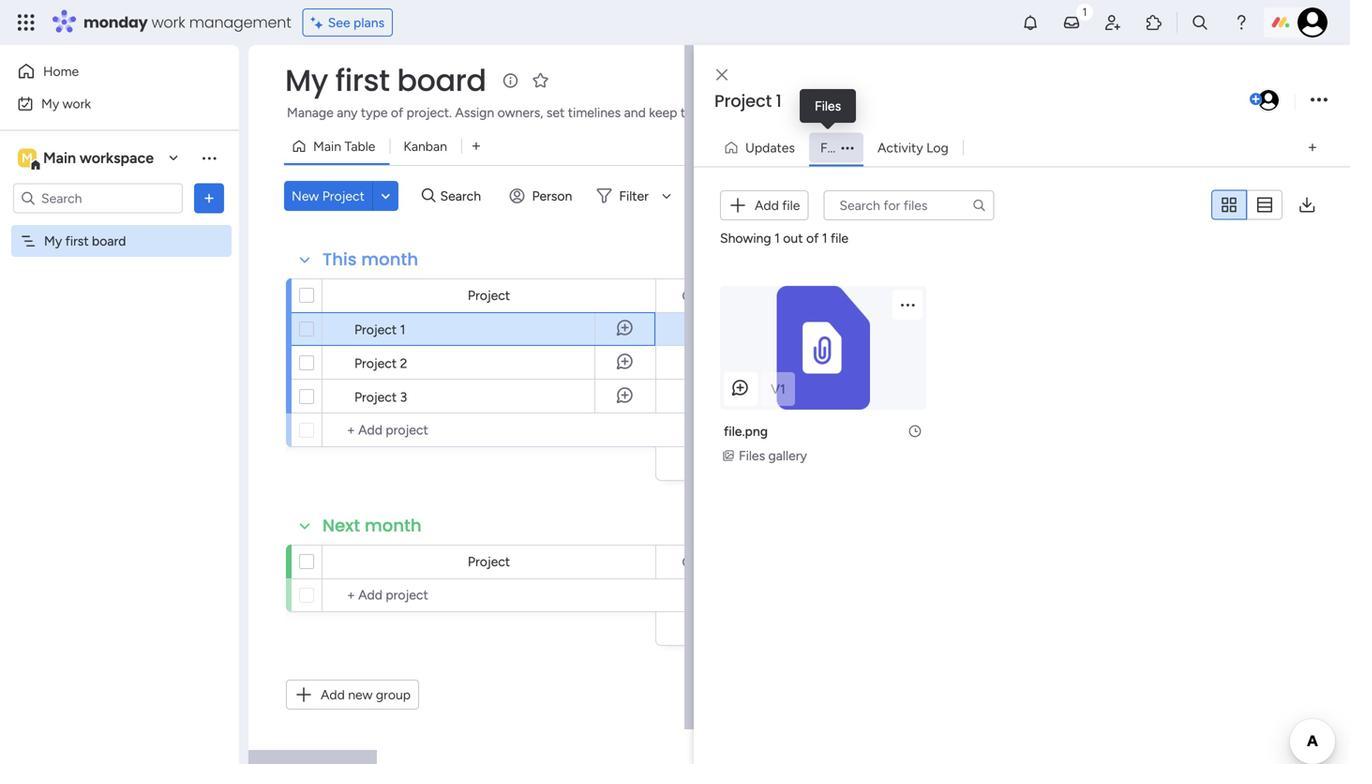 Task type: vqa. For each thing, say whether or not it's contained in the screenshot.
Manage's OF
yes



Task type: locate. For each thing, give the bounding box(es) containing it.
0 horizontal spatial john smith image
[[1256, 88, 1281, 113]]

0 horizontal spatial of
[[391, 105, 403, 120]]

where
[[729, 105, 765, 120]]

0 horizontal spatial options image
[[200, 189, 218, 208]]

options image down workspace options icon on the top left of page
[[200, 189, 218, 208]]

1 vertical spatial my first board
[[44, 233, 126, 249]]

john smith image
[[1298, 8, 1328, 38], [1256, 88, 1281, 113]]

file up out in the top of the page
[[782, 197, 800, 213]]

1 vertical spatial john smith image
[[1256, 88, 1281, 113]]

1 horizontal spatial add
[[755, 197, 779, 213]]

new
[[292, 188, 319, 204]]

0 vertical spatial john smith image
[[1298, 8, 1328, 38]]

updates button
[[716, 133, 809, 163]]

0 vertical spatial file
[[782, 197, 800, 213]]

1
[[776, 89, 782, 113], [774, 230, 780, 246], [822, 230, 827, 246], [400, 322, 405, 338]]

manage any type of project. assign owners, set timelines and keep track of where your project stands.
[[287, 105, 885, 120]]

of right 'track'
[[713, 105, 726, 120]]

month right next
[[365, 514, 422, 538]]

my up manage on the left top of the page
[[285, 60, 328, 101]]

0 vertical spatial add
[[755, 197, 779, 213]]

file inside button
[[782, 197, 800, 213]]

1 vertical spatial first
[[65, 233, 89, 249]]

main right workspace image
[[43, 149, 76, 167]]

file.png
[[724, 423, 768, 439]]

add left new
[[321, 687, 345, 703]]

1 horizontal spatial file
[[831, 230, 849, 246]]

filter button
[[589, 181, 678, 211]]

owners,
[[497, 105, 543, 120]]

work down home
[[62, 96, 91, 112]]

arrow down image
[[655, 185, 678, 207]]

0 vertical spatial month
[[361, 248, 418, 271]]

file right out in the top of the page
[[831, 230, 849, 246]]

project.
[[407, 105, 452, 120]]

workspace options image
[[200, 148, 218, 167]]

1 vertical spatial options image
[[834, 142, 861, 153]]

files down file.png
[[739, 448, 765, 464]]

1 horizontal spatial first
[[335, 60, 390, 101]]

track
[[681, 105, 710, 120]]

2 vertical spatial options image
[[200, 189, 218, 208]]

kanban
[[404, 138, 447, 154]]

main
[[313, 138, 341, 154], [43, 149, 76, 167]]

1 vertical spatial month
[[365, 514, 422, 538]]

files gallery button
[[720, 445, 813, 466]]

0 vertical spatial project 1
[[714, 89, 782, 113]]

add view image
[[472, 139, 480, 153]]

out
[[783, 230, 803, 246]]

project
[[714, 89, 772, 113], [322, 188, 365, 204], [468, 287, 510, 303], [354, 322, 397, 338], [354, 355, 397, 371], [354, 389, 397, 405], [468, 554, 510, 570]]

file
[[782, 197, 800, 213], [831, 230, 849, 246]]

next month
[[323, 514, 422, 538]]

month right this
[[361, 248, 418, 271]]

2 vertical spatial files
[[739, 448, 765, 464]]

options image up add view image
[[1311, 88, 1328, 113]]

1 horizontal spatial work
[[151, 12, 185, 33]]

0 horizontal spatial project 1
[[354, 322, 405, 338]]

work for monday
[[151, 12, 185, 33]]

files
[[815, 98, 841, 114], [820, 140, 847, 156], [739, 448, 765, 464]]

None field
[[677, 285, 726, 306], [677, 552, 726, 572], [677, 285, 726, 306], [677, 552, 726, 572]]

add view image
[[1309, 141, 1316, 154]]

monday
[[83, 12, 148, 33]]

board
[[397, 60, 486, 101], [92, 233, 126, 249]]

my first board
[[285, 60, 486, 101], [44, 233, 126, 249]]

my down search in workspace "field"
[[44, 233, 62, 249]]

files gallery
[[739, 448, 807, 464]]

1 horizontal spatial main
[[313, 138, 341, 154]]

of
[[391, 105, 403, 120], [713, 105, 726, 120], [806, 230, 819, 246]]

add for add new group
[[321, 687, 345, 703]]

my inside my first board list box
[[44, 233, 62, 249]]

0 horizontal spatial file
[[782, 197, 800, 213]]

work
[[151, 12, 185, 33], [62, 96, 91, 112]]

manage
[[287, 105, 334, 120]]

your
[[769, 105, 795, 120]]

stands.
[[844, 105, 885, 120]]

1 vertical spatial add
[[321, 687, 345, 703]]

of right out in the top of the page
[[806, 230, 819, 246]]

files inside files gallery button
[[739, 448, 765, 464]]

project 1 down close image
[[714, 89, 782, 113]]

project 1 up project 2
[[354, 322, 405, 338]]

main inside "workspace selection" element
[[43, 149, 76, 167]]

first
[[335, 60, 390, 101], [65, 233, 89, 249]]

main workspace
[[43, 149, 154, 167]]

option
[[0, 224, 239, 228]]

0 horizontal spatial main
[[43, 149, 76, 167]]

Search in workspace field
[[39, 188, 157, 209]]

1 right "where"
[[776, 89, 782, 113]]

see
[[328, 15, 350, 30]]

add
[[755, 197, 779, 213], [321, 687, 345, 703]]

add for add file
[[755, 197, 779, 213]]

main left table
[[313, 138, 341, 154]]

0 vertical spatial work
[[151, 12, 185, 33]]

board up project.
[[397, 60, 486, 101]]

timelines
[[568, 105, 621, 120]]

work inside button
[[62, 96, 91, 112]]

first down search in workspace "field"
[[65, 233, 89, 249]]

3
[[400, 389, 407, 405]]

0 vertical spatial first
[[335, 60, 390, 101]]

log
[[926, 140, 949, 156]]

my first board up the "type"
[[285, 60, 486, 101]]

my down home
[[41, 96, 59, 112]]

m
[[22, 150, 33, 166]]

0 horizontal spatial first
[[65, 233, 89, 249]]

add up showing 1 out of 1 file
[[755, 197, 779, 213]]

this month
[[323, 248, 418, 271]]

my work button
[[11, 89, 202, 119]]

showing
[[720, 230, 771, 246]]

add file button
[[720, 190, 808, 220]]

1 vertical spatial work
[[62, 96, 91, 112]]

0 horizontal spatial my first board
[[44, 233, 126, 249]]

2
[[400, 355, 407, 371]]

v2 search image
[[422, 185, 436, 206]]

file actions image
[[898, 295, 917, 314]]

manage any type of project. assign owners, set timelines and keep track of where your project stands. button
[[284, 101, 914, 124]]

1 horizontal spatial project 1
[[714, 89, 782, 113]]

main table
[[313, 138, 375, 154]]

my
[[285, 60, 328, 101], [41, 96, 59, 112], [44, 233, 62, 249]]

files inside button
[[820, 140, 847, 156]]

assign
[[455, 105, 494, 120]]

show board description image
[[499, 71, 522, 90]]

sort by any column image
[[683, 187, 713, 205]]

updates
[[745, 140, 795, 156]]

2 horizontal spatial of
[[806, 230, 819, 246]]

files left stands.
[[815, 98, 841, 114]]

Project 1 field
[[710, 89, 1246, 113]]

first inside list box
[[65, 233, 89, 249]]

1 vertical spatial files
[[820, 140, 847, 156]]

project 3
[[354, 389, 407, 405]]

1 horizontal spatial options image
[[834, 142, 861, 153]]

plans
[[353, 15, 385, 30]]

download image
[[1298, 195, 1316, 214]]

1 horizontal spatial board
[[397, 60, 486, 101]]

see plans button
[[303, 8, 393, 37]]

project 1
[[714, 89, 782, 113], [354, 322, 405, 338]]

None search field
[[823, 190, 994, 220]]

next
[[323, 514, 360, 538]]

month
[[361, 248, 418, 271], [365, 514, 422, 538]]

0 vertical spatial options image
[[1311, 88, 1328, 113]]

0 horizontal spatial work
[[62, 96, 91, 112]]

person
[[532, 188, 572, 204]]

1 vertical spatial board
[[92, 233, 126, 249]]

my first board down search in workspace "field"
[[44, 233, 126, 249]]

0 vertical spatial my first board
[[285, 60, 486, 101]]

files down project
[[820, 140, 847, 156]]

keep
[[649, 105, 677, 120]]

and
[[624, 105, 646, 120]]

options image
[[1311, 88, 1328, 113], [834, 142, 861, 153], [200, 189, 218, 208]]

0 vertical spatial board
[[397, 60, 486, 101]]

1 vertical spatial project 1
[[354, 322, 405, 338]]

v1
[[771, 381, 785, 397]]

0 horizontal spatial board
[[92, 233, 126, 249]]

first up the "type"
[[335, 60, 390, 101]]

main for main table
[[313, 138, 341, 154]]

notifications image
[[1021, 13, 1040, 32]]

board down search in workspace "field"
[[92, 233, 126, 249]]

type
[[361, 105, 388, 120]]

work right monday
[[151, 12, 185, 33]]

work for my
[[62, 96, 91, 112]]

home
[[43, 63, 79, 79]]

of right the "type"
[[391, 105, 403, 120]]

project
[[798, 105, 841, 120]]

Next month field
[[318, 514, 426, 538]]

main inside main table button
[[313, 138, 341, 154]]

project 2
[[354, 355, 407, 371]]

0 horizontal spatial add
[[321, 687, 345, 703]]

gallery layout group
[[1211, 190, 1283, 220]]

invite members image
[[1103, 13, 1122, 32]]

my inside my work button
[[41, 96, 59, 112]]

options image down stands.
[[834, 142, 861, 153]]

see plans
[[328, 15, 385, 30]]

activity
[[878, 140, 923, 156]]



Task type: describe. For each thing, give the bounding box(es) containing it.
person button
[[502, 181, 583, 211]]

files button
[[809, 133, 863, 163]]

add to favorites image
[[531, 71, 550, 90]]

main table button
[[284, 131, 389, 161]]

my work
[[41, 96, 91, 112]]

inbox image
[[1062, 13, 1081, 32]]

search image
[[972, 198, 987, 213]]

new project button
[[284, 181, 372, 211]]

monday work management
[[83, 12, 291, 33]]

help image
[[1232, 13, 1251, 32]]

1 vertical spatial file
[[831, 230, 849, 246]]

1 left out in the top of the page
[[774, 230, 780, 246]]

project inside project 1 field
[[714, 89, 772, 113]]

kanban button
[[389, 131, 461, 161]]

1 up '2'
[[400, 322, 405, 338]]

set
[[546, 105, 565, 120]]

of for showing
[[806, 230, 819, 246]]

add file
[[755, 197, 800, 213]]

search everything image
[[1191, 13, 1209, 32]]

This month field
[[318, 248, 423, 272]]

filter
[[619, 188, 649, 204]]

angle down image
[[381, 189, 390, 203]]

project inside new project button
[[322, 188, 365, 204]]

1 image
[[1076, 1, 1093, 22]]

new project
[[292, 188, 365, 204]]

1 horizontal spatial of
[[713, 105, 726, 120]]

select product image
[[17, 13, 36, 32]]

month for next month
[[365, 514, 422, 538]]

dapulse addbtn image
[[1250, 94, 1262, 106]]

Search for files search field
[[823, 190, 994, 220]]

showing 1 out of 1 file
[[720, 230, 849, 246]]

home button
[[11, 56, 202, 86]]

my first board inside list box
[[44, 233, 126, 249]]

management
[[189, 12, 291, 33]]

workspace
[[80, 149, 154, 167]]

month for this month
[[361, 248, 418, 271]]

1 horizontal spatial my first board
[[285, 60, 486, 101]]

add new group button
[[286, 680, 419, 710]]

My first board field
[[280, 60, 491, 101]]

of for manage
[[391, 105, 403, 120]]

this
[[323, 248, 357, 271]]

board inside list box
[[92, 233, 126, 249]]

1 right out in the top of the page
[[822, 230, 827, 246]]

gallery
[[768, 448, 807, 464]]

apps image
[[1145, 13, 1163, 32]]

close image
[[716, 68, 728, 82]]

+ Add project text field
[[332, 419, 478, 442]]

table
[[345, 138, 375, 154]]

add new group
[[321, 687, 411, 703]]

activity log button
[[863, 133, 963, 163]]

main for main workspace
[[43, 149, 76, 167]]

project 1 inside field
[[714, 89, 782, 113]]

1 inside project 1 field
[[776, 89, 782, 113]]

workspace selection element
[[18, 147, 157, 171]]

group
[[376, 687, 411, 703]]

my first board list box
[[0, 221, 239, 510]]

Search field
[[436, 183, 492, 209]]

2 horizontal spatial options image
[[1311, 88, 1328, 113]]

any
[[337, 105, 358, 120]]

workspace image
[[18, 148, 37, 168]]

0 vertical spatial files
[[815, 98, 841, 114]]

+ Add project text field
[[332, 584, 478, 607]]

new
[[348, 687, 373, 703]]

activity log
[[878, 140, 949, 156]]

1 horizontal spatial john smith image
[[1298, 8, 1328, 38]]

options image inside the files button
[[834, 142, 861, 153]]



